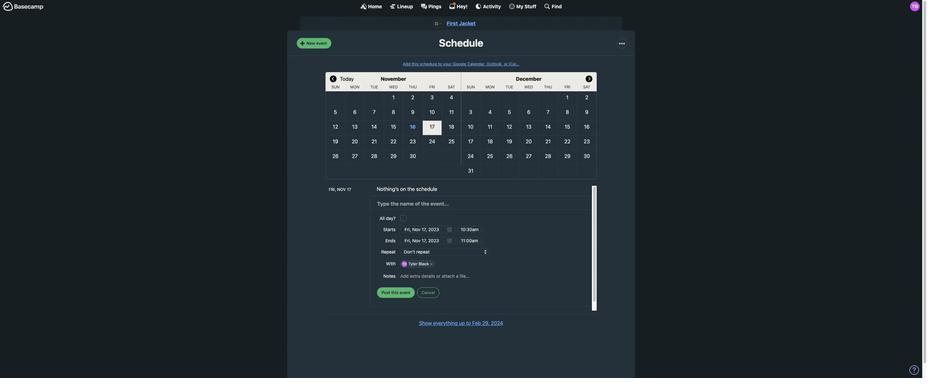 Task type: describe. For each thing, give the bounding box(es) containing it.
my stuff
[[517, 3, 537, 9]]

2024
[[491, 321, 504, 327]]

first
[[447, 20, 458, 26]]

choose date… field for starts
[[401, 226, 456, 234]]

× link
[[429, 262, 435, 267]]

sun for december
[[467, 85, 475, 90]]

pick a time… field for starts
[[458, 226, 482, 234]]

show
[[419, 321, 432, 327]]

post
[[382, 290, 391, 296]]

home
[[368, 3, 382, 9]]

Notes text field
[[401, 271, 586, 282]]

pings
[[429, 3, 442, 9]]

home link
[[361, 3, 382, 10]]

or
[[504, 62, 508, 66]]

first jacket link
[[447, 20, 476, 26]]

17
[[347, 188, 351, 192]]

outlook,
[[487, 62, 503, 66]]

choose date… field for ends
[[401, 237, 456, 245]]

add
[[403, 62, 411, 66]]

nov
[[337, 188, 346, 192]]

new
[[307, 41, 315, 46]]

my stuff button
[[509, 3, 537, 10]]

thu for december
[[544, 85, 553, 90]]

sat for december
[[584, 85, 591, 90]]

lineup
[[398, 3, 413, 9]]

tyler black image
[[911, 2, 920, 11]]

first jacket
[[447, 20, 476, 26]]

starts
[[384, 227, 396, 233]]

tyler black ×
[[409, 262, 433, 267]]

×
[[430, 262, 433, 267]]

stuff
[[525, 3, 537, 9]]

all day?
[[380, 216, 396, 222]]

this for post
[[392, 290, 399, 296]]

0 horizontal spatial event
[[316, 41, 327, 46]]

up
[[459, 321, 465, 327]]

day?
[[386, 216, 396, 222]]

fri for december
[[565, 85, 571, 90]]

wed for december
[[525, 85, 534, 90]]

0 vertical spatial schedule
[[420, 62, 437, 66]]

new event link
[[297, 38, 332, 49]]

pings button
[[421, 3, 442, 10]]

nothing's
[[377, 187, 399, 192]]

show        everything      up to        feb 29, 2024
[[419, 321, 504, 327]]

29,
[[483, 321, 490, 327]]

to for up
[[467, 321, 471, 327]]

on
[[400, 187, 406, 192]]

notes
[[384, 274, 396, 279]]

With text field
[[436, 260, 586, 269]]

activity
[[483, 3, 501, 9]]

find
[[552, 3, 562, 9]]

ical…
[[509, 62, 520, 66]]

Type the name of the event… text field
[[377, 200, 586, 208]]

thu for november
[[409, 85, 417, 90]]

fri for november
[[430, 85, 435, 90]]

fri,
[[329, 188, 336, 192]]



Task type: vqa. For each thing, say whether or not it's contained in the screenshot.
on
yes



Task type: locate. For each thing, give the bounding box(es) containing it.
1 horizontal spatial thu
[[544, 85, 553, 90]]

mon
[[351, 85, 360, 90], [486, 85, 495, 90]]

1 tue from the left
[[371, 85, 378, 90]]

sun down the calendar,
[[467, 85, 475, 90]]

repeat
[[381, 250, 396, 255]]

nothing's on the schedule
[[377, 187, 438, 192]]

show        everything      up to        feb 29, 2024 button
[[419, 320, 504, 328]]

1 vertical spatial to
[[467, 321, 471, 327]]

schedule
[[420, 62, 437, 66], [416, 187, 438, 192]]

1 vertical spatial event
[[400, 290, 411, 296]]

1 thu from the left
[[409, 85, 417, 90]]

event right new
[[316, 41, 327, 46]]

0 horizontal spatial wed
[[389, 85, 398, 90]]

Choose date… field
[[401, 226, 456, 234], [401, 237, 456, 245]]

0 horizontal spatial mon
[[351, 85, 360, 90]]

2 fri from the left
[[565, 85, 571, 90]]

your
[[443, 62, 452, 66]]

this for add
[[412, 62, 419, 66]]

1 horizontal spatial fri
[[565, 85, 571, 90]]

tue for november
[[371, 85, 378, 90]]

fri
[[430, 85, 435, 90], [565, 85, 571, 90]]

event
[[316, 41, 327, 46], [400, 290, 411, 296]]

0 vertical spatial pick a time… field
[[458, 226, 482, 234]]

0 vertical spatial to
[[438, 62, 442, 66]]

2 tue from the left
[[506, 85, 514, 90]]

0 vertical spatial event
[[316, 41, 327, 46]]

1 horizontal spatial sat
[[584, 85, 591, 90]]

mon for december
[[486, 85, 495, 90]]

2 pick a time… field from the top
[[458, 237, 482, 245]]

0 vertical spatial choose date… field
[[401, 226, 456, 234]]

everything
[[434, 321, 458, 327]]

0 horizontal spatial to
[[438, 62, 442, 66]]

this
[[412, 62, 419, 66], [392, 290, 399, 296]]

0 vertical spatial this
[[412, 62, 419, 66]]

calendar,
[[468, 62, 486, 66]]

2 sat from the left
[[584, 85, 591, 90]]

event right "post"
[[400, 290, 411, 296]]

tue
[[371, 85, 378, 90], [506, 85, 514, 90]]

my
[[517, 3, 524, 9]]

schedule left your
[[420, 62, 437, 66]]

1 choose date… field from the top
[[401, 226, 456, 234]]

wed
[[389, 85, 398, 90], [525, 85, 534, 90]]

1 vertical spatial choose date… field
[[401, 237, 456, 245]]

wed down 'december'
[[525, 85, 534, 90]]

0 horizontal spatial fri
[[430, 85, 435, 90]]

2 wed from the left
[[525, 85, 534, 90]]

switch accounts image
[[3, 2, 44, 12]]

today
[[340, 76, 354, 82]]

the
[[408, 187, 415, 192]]

add this schedule to your google calendar, outlook, or ical… link
[[403, 62, 520, 66]]

hey! button
[[449, 2, 468, 10]]

1 horizontal spatial sun
[[467, 85, 475, 90]]

schedule
[[439, 37, 484, 49]]

1 vertical spatial pick a time… field
[[458, 237, 482, 245]]

with
[[386, 262, 396, 267]]

black
[[419, 262, 429, 267]]

0 horizontal spatial sat
[[448, 85, 455, 90]]

1 fri from the left
[[430, 85, 435, 90]]

sun left today link
[[332, 85, 340, 90]]

1 horizontal spatial event
[[400, 290, 411, 296]]

0 horizontal spatial sun
[[332, 85, 340, 90]]

1 vertical spatial this
[[392, 290, 399, 296]]

2 mon from the left
[[486, 85, 495, 90]]

google
[[453, 62, 467, 66]]

mon for november
[[351, 85, 360, 90]]

ends
[[386, 238, 396, 244]]

lineup link
[[390, 3, 413, 10]]

1 vertical spatial schedule
[[416, 187, 438, 192]]

hey!
[[457, 3, 468, 9]]

1 horizontal spatial tue
[[506, 85, 514, 90]]

today link
[[340, 72, 354, 85]]

tue for december
[[506, 85, 514, 90]]

0 horizontal spatial thu
[[409, 85, 417, 90]]

this inside button
[[392, 290, 399, 296]]

post this event button
[[377, 288, 415, 298]]

wed for november
[[389, 85, 398, 90]]

mon down outlook, at the right of page
[[486, 85, 495, 90]]

1 wed from the left
[[389, 85, 398, 90]]

all
[[380, 216, 385, 222]]

1 sun from the left
[[332, 85, 340, 90]]

sun for november
[[332, 85, 340, 90]]

0 horizontal spatial tue
[[371, 85, 378, 90]]

to
[[438, 62, 442, 66], [467, 321, 471, 327]]

1 horizontal spatial to
[[467, 321, 471, 327]]

1 horizontal spatial mon
[[486, 85, 495, 90]]

november
[[381, 76, 407, 82]]

post this event
[[382, 290, 411, 296]]

find button
[[544, 3, 562, 10]]

tue right today link
[[371, 85, 378, 90]]

tyler
[[409, 262, 418, 267]]

sat
[[448, 85, 455, 90], [584, 85, 591, 90]]

thu
[[409, 85, 417, 90], [544, 85, 553, 90]]

jacket
[[459, 20, 476, 26]]

1 horizontal spatial wed
[[525, 85, 534, 90]]

mon down today
[[351, 85, 360, 90]]

1 mon from the left
[[351, 85, 360, 90]]

2 choose date… field from the top
[[401, 237, 456, 245]]

main element
[[0, 0, 923, 12]]

1 pick a time… field from the top
[[458, 226, 482, 234]]

sat for november
[[448, 85, 455, 90]]

to right up
[[467, 321, 471, 327]]

fri, nov 17
[[329, 188, 351, 192]]

schedule right the
[[416, 187, 438, 192]]

add this schedule to your google calendar, outlook, or ical…
[[403, 62, 520, 66]]

cancel
[[422, 290, 435, 296]]

event inside button
[[400, 290, 411, 296]]

december
[[516, 76, 542, 82]]

pick a time… field for ends
[[458, 237, 482, 245]]

to inside button
[[467, 321, 471, 327]]

this right add
[[412, 62, 419, 66]]

activity link
[[476, 3, 501, 10]]

1 horizontal spatial this
[[412, 62, 419, 66]]

this right "post"
[[392, 290, 399, 296]]

1 sat from the left
[[448, 85, 455, 90]]

to left your
[[438, 62, 442, 66]]

sun
[[332, 85, 340, 90], [467, 85, 475, 90]]

wed down november at the left
[[389, 85, 398, 90]]

Pick a time… field
[[458, 226, 482, 234], [458, 237, 482, 245]]

to for schedule
[[438, 62, 442, 66]]

0 horizontal spatial this
[[392, 290, 399, 296]]

cancel button
[[417, 288, 440, 298]]

tue down or
[[506, 85, 514, 90]]

new event
[[307, 41, 327, 46]]

feb
[[473, 321, 481, 327]]

2 sun from the left
[[467, 85, 475, 90]]

2 thu from the left
[[544, 85, 553, 90]]



